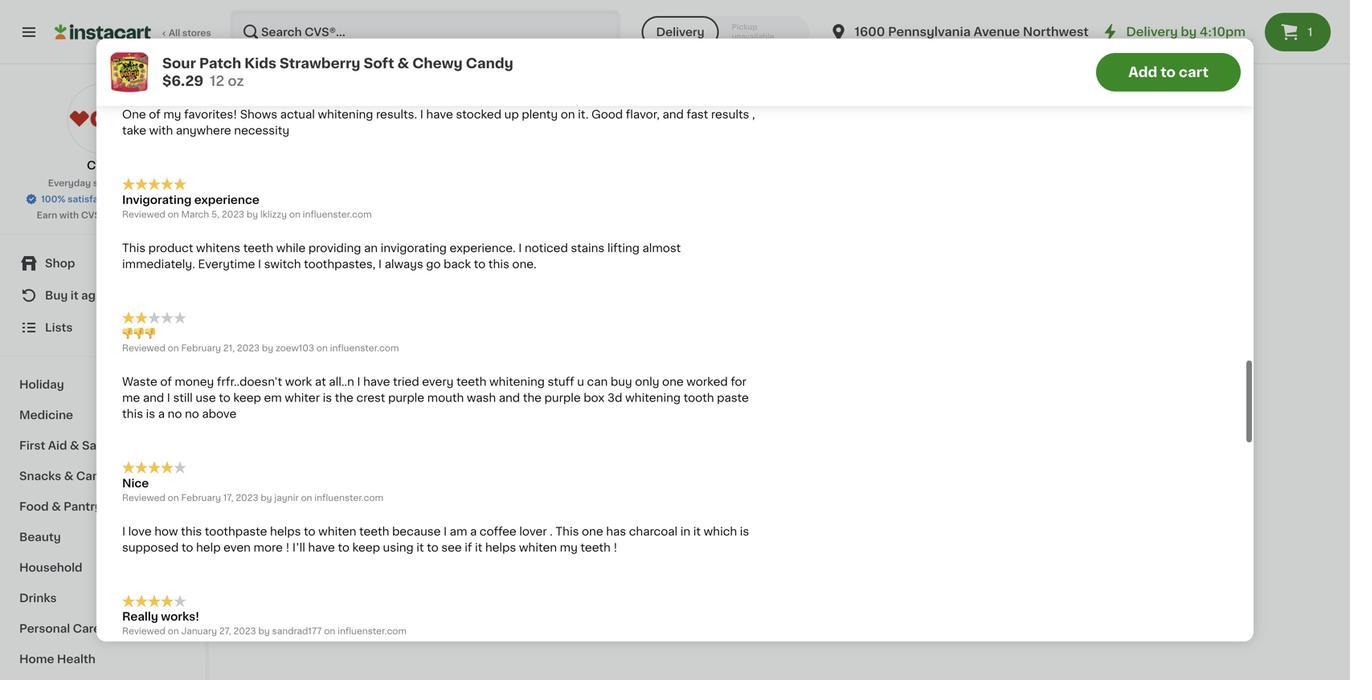 Task type: locate. For each thing, give the bounding box(es) containing it.
0 vertical spatial add
[[1129, 66, 1158, 79]]

2 no from the left
[[185, 409, 199, 420]]

february left 17,
[[181, 494, 221, 503]]

frfr..doesn't
[[217, 377, 282, 388]]

2 sour patch kids watermelon soft & chewy candy button from the left
[[553, 198, 696, 444]]

2 up the paste at the right bottom of the page
[[733, 373, 739, 382]]

is down waste
[[146, 409, 155, 420]]

29 for sour patch kids big soft & chewy candy
[[419, 5, 431, 14]]

medicine link
[[10, 400, 195, 431]]

.
[[550, 526, 553, 538]]

february inside "nice reviewed on february 17, 2023 by jaynir on influenster.com"
[[181, 494, 221, 503]]

2023 right 21,
[[237, 344, 260, 353]]

and right 'wash'
[[499, 393, 520, 404]]

$ up "sour patch kids big soft & chewy candy" at the left of page
[[400, 5, 406, 14]]

health
[[57, 654, 96, 666]]

have
[[426, 109, 453, 120], [363, 377, 390, 388], [308, 542, 335, 554]]

100% satisfaction guarantee
[[41, 195, 170, 204]]

1 horizontal spatial this
[[556, 526, 579, 538]]

switch
[[264, 259, 301, 270]]

2 $ 3 99 from the left
[[556, 4, 587, 21]]

1 $ 3 99 from the left
[[244, 4, 275, 21]]

influenster.com inside really works! reviewed on january 27, 2023 by sandrad177 on influenster.com
[[338, 628, 407, 636]]

1 vertical spatial product group
[[241, 198, 384, 464]]

2 horizontal spatial !
[[614, 542, 618, 554]]

0 horizontal spatial purple
[[388, 393, 425, 404]]

cart
[[1179, 66, 1209, 79]]

1 purple from the left
[[388, 393, 425, 404]]

holiday
[[19, 379, 64, 391]]

helps up i'll
[[270, 526, 301, 538]]

1 horizontal spatial 99
[[575, 5, 587, 14]]

on right lklizzy
[[289, 210, 301, 219]]

0 vertical spatial buy
[[713, 27, 731, 36]]

1 get from the top
[[741, 27, 758, 36]]

chewy down the paste at the right bottom of the page
[[708, 419, 748, 430]]

favorites!
[[184, 109, 237, 120]]

0 vertical spatial free
[[766, 27, 786, 36]]

2 horizontal spatial have
[[426, 109, 453, 120]]

2
[[733, 27, 739, 36], [733, 373, 739, 382]]

of right waste
[[160, 377, 172, 388]]

january
[[181, 628, 217, 636]]

reviewed down nice
[[122, 494, 165, 503]]

to down experience.
[[474, 259, 486, 270]]

february
[[181, 344, 221, 353], [181, 494, 221, 503]]

a inside i love how this toothpaste helps to whiten teeth because i am a coffee lover . this one has charcoal in it which is supposed to help even more ! i'll have to keep using it to see if it helps whiten my teeth !
[[470, 526, 477, 538]]

0 vertical spatial strawberry
[[280, 57, 361, 70]]

influenster.com for !
[[317, 76, 386, 85]]

0 horizontal spatial $ 3 99
[[244, 4, 275, 21]]

to inside "waste of money frfr..doesn't work at all..n i have tried every teeth whitening stuff u can buy only one worked for me and i still use to keep em whiter is the crest purple mouth wash and the purple box 3d whitening tooth paste this is a no no above"
[[219, 393, 231, 404]]

0 vertical spatial one
[[662, 377, 684, 388]]

!
[[184, 61, 188, 72], [286, 542, 290, 554], [614, 542, 618, 554]]

have left stocked
[[426, 109, 453, 120]]

patch inside sour patch kids strawberry soft & chewy candy $6.29 12 oz
[[199, 57, 241, 70]]

1 horizontal spatial with
[[149, 125, 173, 136]]

29 up "sour patch kids big soft & chewy candy" at the left of page
[[419, 5, 431, 14]]

1 vertical spatial free
[[766, 373, 786, 382]]

toothpaste
[[205, 526, 267, 538]]

soft inside sour patch kids strawberry soft & chewy candy
[[306, 387, 330, 398]]

2 horizontal spatial watermelon
[[708, 403, 777, 414]]

99 up sour patch kids kids soft & chewy candy on the top left of the page
[[263, 5, 275, 14]]

using
[[383, 542, 414, 554]]

1 vertical spatial march
[[181, 210, 209, 219]]

2 3 from the left
[[562, 4, 573, 21]]

this right "." at the bottom of the page
[[556, 526, 579, 538]]

$ 3 99 up sour patch kids kids soft & chewy candy on the top left of the page
[[244, 4, 275, 21]]

kyleep22
[[260, 76, 301, 85]]

2 march from the top
[[181, 210, 209, 219]]

1 vertical spatial add
[[348, 212, 371, 223]]

buy right extreme
[[713, 27, 731, 36]]

$ right 21,
[[244, 350, 250, 359]]

$ 3 99 for sour patch kids kids soft & chewy candy
[[244, 4, 275, 21]]

have right i'll
[[308, 542, 335, 554]]

reviewed
[[122, 76, 165, 85], [122, 210, 165, 219], [122, 344, 165, 353], [122, 494, 165, 503], [122, 628, 165, 636]]

chewy inside the buy 2 get 1 free sour patch kids watermelon soft & chewy candy
[[708, 419, 748, 430]]

12
[[210, 74, 224, 88]]

the right 'wash'
[[523, 393, 542, 404]]

march left 5,
[[181, 210, 209, 219]]

chewy left tried
[[345, 387, 384, 398]]

wash
[[467, 393, 496, 404]]

0 horizontal spatial delivery
[[656, 27, 705, 38]]

of inside one of my favorites! shows actual whitening results. i have stocked up plenty on it.  good flavor, and fast results , take with anywhere necessity
[[149, 109, 161, 120]]

! down has
[[614, 542, 618, 554]]

1 horizontal spatial 3
[[562, 4, 573, 21]]

candy inside sour patch kids strawberry soft & chewy candy
[[241, 403, 279, 414]]

march for !
[[181, 76, 209, 85]]

1 horizontal spatial $ 6 29
[[400, 4, 431, 21]]

candy inside sour patch kids kids soft & chewy candy
[[322, 42, 359, 53]]

1 horizontal spatial no
[[185, 409, 199, 420]]

only
[[635, 377, 660, 388]]

1 february from the top
[[181, 344, 221, 353]]

1 vertical spatial this
[[556, 526, 579, 538]]

one.
[[512, 259, 537, 270]]

drinks
[[19, 593, 57, 605]]

2 february from the top
[[181, 494, 221, 503]]

0 horizontal spatial have
[[308, 542, 335, 554]]

99
[[263, 5, 275, 14], [575, 5, 587, 14]]

strawberry for sour patch kids strawberry soft & chewy candy $6.29 12 oz
[[280, 57, 361, 70]]

i
[[420, 109, 424, 120], [519, 243, 522, 254], [258, 259, 261, 270], [379, 259, 382, 270], [357, 377, 361, 388], [167, 393, 170, 404], [122, 526, 125, 538], [444, 526, 447, 538]]

patch up (91)
[[270, 25, 303, 37]]

2 vertical spatial is
[[740, 526, 749, 538]]

0 horizontal spatial oz
[[228, 74, 244, 88]]

1 no from the left
[[168, 409, 182, 420]]

cvs® inside cvs® link
[[87, 160, 118, 171]]

2 inside 1 buy 2 get 1 free
[[733, 27, 739, 36]]

and down waste
[[143, 393, 164, 404]]

strawberry for sour patch kids strawberry soft & chewy candy
[[241, 387, 303, 398]]

tried
[[393, 377, 419, 388]]

0 horizontal spatial and
[[143, 393, 164, 404]]

patch up "em"
[[270, 371, 303, 382]]

back
[[444, 259, 471, 270]]

influenster.com inside invigorating experience reviewed on march 5, 2023 by lklizzy on influenster.com
[[303, 210, 372, 219]]

to inside this product whitens teeth while providing an invigorating experience. i noticed stains lifting almost immediately. everytime i switch toothpastes, i always go back to this one.
[[474, 259, 486, 270]]

1 inside 'button'
[[1308, 27, 1313, 38]]

teeth up 'wash'
[[457, 377, 487, 388]]

by inside whitening ! reviewed on march 9, 2023 by kyleep22 on influenster.com
[[247, 76, 258, 85]]

0 vertical spatial this
[[122, 243, 146, 254]]

kids inside sour patch kids strawberry soft & chewy candy $6.29 12 oz
[[245, 57, 277, 70]]

0 horizontal spatial add
[[348, 212, 371, 223]]

it
[[71, 290, 78, 301], [694, 526, 701, 538], [417, 542, 424, 554], [475, 542, 483, 554]]

again
[[81, 290, 113, 301]]

whitening down only
[[626, 393, 681, 404]]

sour patch kids strawberry soft & chewy candy
[[241, 371, 384, 414]]

oz right 12
[[228, 74, 244, 88]]

1 vertical spatial cvs®
[[81, 211, 106, 220]]

reviewed for invigorating
[[122, 210, 165, 219]]

delivery by 4:10pm
[[1127, 26, 1246, 38]]

is inside i love how this toothpaste helps to whiten teeth because i am a coffee lover . this one has charcoal in it which is supposed to help even more ! i'll have to keep using it to see if it helps whiten my teeth !
[[740, 526, 749, 538]]

kids left extreme
[[617, 25, 642, 37]]

see eligible items button
[[708, 102, 851, 130]]

add for add to cart
[[1129, 66, 1158, 79]]

one
[[122, 109, 146, 120]]

on right "jaynir"
[[301, 494, 312, 503]]

2 free from the top
[[766, 373, 786, 382]]

medicine
[[19, 410, 73, 421]]

0 vertical spatial a
[[158, 409, 165, 420]]

buy it again link
[[10, 280, 195, 312]]

0 vertical spatial product group
[[708, 0, 851, 130]]

2023 for !
[[222, 76, 245, 85]]

product group
[[708, 0, 851, 130], [241, 198, 384, 464]]

strawberry inside sour patch kids strawberry soft & chewy candy
[[241, 387, 303, 398]]

teeth up switch
[[243, 243, 273, 254]]

1 horizontal spatial sour patch kids watermelon soft & chewy candy button
[[553, 198, 696, 444]]

1 vertical spatial $ 6 29
[[244, 350, 275, 366]]

have up crest
[[363, 377, 390, 388]]

em
[[264, 393, 282, 404]]

patch inside sour patch kids strawberry soft & chewy candy
[[270, 371, 303, 382]]

by left lklizzy
[[247, 210, 258, 219]]

to up above
[[219, 393, 231, 404]]

0 horizontal spatial 6
[[250, 350, 262, 366]]

& inside sour patch kids strawberry soft & chewy candy $6.29 12 oz
[[398, 57, 409, 70]]

kids right for
[[773, 387, 797, 398]]

reviewed inside whitening ! reviewed on march 9, 2023 by kyleep22 on influenster.com
[[122, 76, 165, 85]]

of for waste
[[160, 377, 172, 388]]

have inside one of my favorites! shows actual whitening results. i have stocked up plenty on it.  good flavor, and fast results , take with anywhere necessity
[[426, 109, 453, 120]]

and
[[663, 109, 684, 120], [143, 393, 164, 404], [499, 393, 520, 404]]

product group containing 6
[[241, 198, 384, 464]]

2 horizontal spatial is
[[740, 526, 749, 538]]

1 horizontal spatial a
[[470, 526, 477, 538]]

0 horizontal spatial 29
[[263, 350, 275, 359]]

teeth up using
[[359, 526, 389, 538]]

0 vertical spatial of
[[149, 109, 161, 120]]

february for frfr..doesn't
[[181, 344, 221, 353]]

$ up sour patch kids kids soft & chewy candy on the top left of the page
[[244, 5, 250, 14]]

oz inside sour patch kids strawberry soft & chewy candy $6.29 12 oz
[[228, 74, 244, 88]]

0 vertical spatial get
[[741, 27, 758, 36]]

help
[[196, 542, 221, 554]]

all
[[169, 29, 180, 37]]

whitening up 'wash'
[[490, 377, 545, 388]]

get inside 1 buy 2 get 1 free
[[741, 27, 758, 36]]

reviewed for whitening
[[122, 76, 165, 85]]

$ 6 29 inside the product group
[[244, 350, 275, 366]]

march left 9,
[[181, 76, 209, 85]]

1 3 from the left
[[250, 4, 261, 21]]

0 horizontal spatial this
[[122, 243, 146, 254]]

helps down coffee
[[485, 542, 516, 554]]

0 vertical spatial keep
[[233, 393, 261, 404]]

1 sour patch kids watermelon soft & chewy candy from the left
[[397, 371, 504, 414]]

household link
[[10, 553, 195, 584]]

2 2 from the top
[[733, 373, 739, 382]]

patch right worked
[[737, 387, 770, 398]]

1 vertical spatial have
[[363, 377, 390, 388]]

$ for sour patch kids kids soft & chewy candy
[[244, 5, 250, 14]]

buy inside the buy 2 get 1 free sour patch kids watermelon soft & chewy candy
[[713, 373, 731, 382]]

this inside "waste of money frfr..doesn't work at all..n i have tried every teeth whitening stuff u can buy only one worked for me and i still use to keep em whiter is the crest purple mouth wash and the purple box 3d whitening tooth paste this is a no no above"
[[122, 409, 143, 420]]

99 for &
[[263, 5, 275, 14]]

(29)
[[456, 59, 474, 68]]

eligible
[[753, 110, 796, 122]]

1 the from the left
[[335, 393, 354, 404]]

5,
[[211, 210, 220, 219]]

0 horizontal spatial whitening
[[318, 109, 373, 120]]

kids inside sour patch kids strawberry soft & chewy candy
[[305, 371, 330, 382]]

1 vertical spatial 29
[[263, 350, 275, 359]]

cvs® down satisfaction
[[81, 211, 106, 220]]

1 99 from the left
[[263, 5, 275, 14]]

1 horizontal spatial this
[[181, 526, 202, 538]]

strawberry inside sour patch kids strawberry soft & chewy candy $6.29 12 oz
[[280, 57, 361, 70]]

first aid & safety link
[[10, 431, 195, 461]]

27,
[[219, 628, 231, 636]]

0 horizontal spatial with
[[59, 211, 79, 220]]

1 horizontal spatial add
[[1129, 66, 1158, 79]]

influenster.com right "jaynir"
[[315, 494, 384, 503]]

have inside i love how this toothpaste helps to whiten teeth because i am a coffee lover . this one has charcoal in it which is supposed to help even more ! i'll have to keep using it to see if it helps whiten my teeth !
[[308, 542, 335, 554]]

None search field
[[230, 10, 621, 55]]

1 vertical spatial with
[[59, 211, 79, 220]]

1 horizontal spatial 29
[[419, 5, 431, 14]]

on down (91)
[[303, 76, 315, 85]]

1 vertical spatial buy
[[45, 290, 68, 301]]

0 horizontal spatial helps
[[270, 526, 301, 538]]

of inside "waste of money frfr..doesn't work at all..n i have tried every teeth whitening stuff u can buy only one worked for me and i still use to keep em whiter is the crest purple mouth wash and the purple box 3d whitening tooth paste this is a no no above"
[[160, 377, 172, 388]]

add up an
[[348, 212, 371, 223]]

chewy inside "sour patch kids big soft & chewy candy"
[[409, 42, 448, 53]]

helps
[[270, 526, 301, 538], [485, 542, 516, 554]]

whitening ! reviewed on march 9, 2023 by kyleep22 on influenster.com
[[122, 61, 386, 85]]

and inside one of my favorites! shows actual whitening results. i have stocked up plenty on it.  good flavor, and fast results , take with anywhere necessity
[[663, 109, 684, 120]]

1 2 from the top
[[733, 27, 739, 36]]

more
[[254, 542, 283, 554]]

whiten down lover
[[519, 542, 557, 554]]

i left switch
[[258, 259, 261, 270]]

by left "jaynir"
[[261, 494, 272, 503]]

$ up sour patch kids extreme sour soft & chewy candy
[[556, 5, 562, 14]]

0 vertical spatial 2
[[733, 27, 739, 36]]

0 vertical spatial my
[[163, 109, 181, 120]]

patch
[[270, 25, 303, 37], [426, 25, 458, 37], [581, 25, 614, 37], [199, 57, 241, 70], [270, 371, 303, 382], [426, 371, 458, 382], [581, 371, 614, 382], [737, 387, 770, 398]]

sour patch kids extreme sour soft & chewy candy
[[553, 25, 692, 69]]

1 vertical spatial is
[[146, 409, 155, 420]]

reviewed inside invigorating experience reviewed on march 5, 2023 by lklizzy on influenster.com
[[122, 210, 165, 219]]

1 horizontal spatial purple
[[545, 393, 581, 404]]

1 horizontal spatial have
[[363, 377, 390, 388]]

1 horizontal spatial sour patch kids watermelon soft & chewy candy
[[553, 371, 659, 414]]

2023 inside really works! reviewed on january 27, 2023 by sandrad177 on influenster.com
[[234, 628, 256, 636]]

0 vertical spatial with
[[149, 125, 173, 136]]

toothpastes,
[[304, 259, 376, 270]]

2 horizontal spatial whitening
[[626, 393, 681, 404]]

1 vertical spatial of
[[160, 377, 172, 388]]

& inside the buy 2 get 1 free sour patch kids watermelon soft & chewy candy
[[806, 403, 815, 414]]

kids left big
[[461, 25, 486, 37]]

it left again
[[71, 290, 78, 301]]

reviewed inside "nice reviewed on february 17, 2023 by jaynir on influenster.com"
[[122, 494, 165, 503]]

0 vertical spatial whitening
[[318, 109, 373, 120]]

influenster.com right the sandrad177
[[338, 628, 407, 636]]

march for experience
[[181, 210, 209, 219]]

3 for sour patch kids kids soft & chewy candy
[[250, 4, 261, 21]]

february inside 👎👎👎 reviewed on february 21, 2023 by zoew103 on influenster.com
[[181, 344, 221, 353]]

february for this
[[181, 494, 221, 503]]

0 horizontal spatial no
[[168, 409, 182, 420]]

beauty link
[[10, 523, 195, 553]]

2 reviewed from the top
[[122, 210, 165, 219]]

candy inside sour patch kids extreme sour soft & chewy candy
[[553, 58, 590, 69]]

with
[[149, 125, 173, 136], [59, 211, 79, 220]]

2023 right 17,
[[236, 494, 258, 503]]

6 for sour patch kids strawberry soft & chewy candy
[[250, 350, 262, 366]]

soft inside the buy 2 get 1 free sour patch kids watermelon soft & chewy candy
[[779, 403, 803, 414]]

$ 6 29 up "sour patch kids big soft & chewy candy" at the left of page
[[400, 4, 431, 21]]

it right if
[[475, 542, 483, 554]]

$ 3 99
[[244, 4, 275, 21], [556, 4, 587, 21]]

influenster.com inside whitening ! reviewed on march 9, 2023 by kyleep22 on influenster.com
[[317, 76, 386, 85]]

kids up whiter
[[305, 371, 330, 382]]

see eligible items
[[729, 110, 831, 122]]

$ 3 99 up sour patch kids extreme sour soft & chewy candy
[[556, 4, 587, 21]]

1 vertical spatial this
[[122, 409, 143, 420]]

oz
[[249, 72, 260, 81], [228, 74, 244, 88]]

add
[[1129, 66, 1158, 79], [348, 212, 371, 223]]

soft inside sour patch kids extreme sour soft & chewy candy
[[581, 42, 605, 53]]

teeth inside this product whitens teeth while providing an invigorating experience. i noticed stains lifting almost immediately. everytime i switch toothpastes, i always go back to this one.
[[243, 243, 273, 254]]

by
[[1181, 26, 1197, 38], [247, 76, 258, 85], [247, 210, 258, 219], [262, 344, 273, 353], [261, 494, 272, 503], [258, 628, 270, 636]]

3 up sour patch kids extreme sour soft & chewy candy
[[562, 4, 573, 21]]

with inside one of my favorites! shows actual whitening results. i have stocked up plenty on it.  good flavor, and fast results , take with anywhere necessity
[[149, 125, 173, 136]]

0 vertical spatial february
[[181, 344, 221, 353]]

1 horizontal spatial the
[[523, 393, 542, 404]]

instacart logo image
[[55, 23, 151, 42]]

to left help
[[182, 542, 193, 554]]

cvs® up everyday store prices link
[[87, 160, 118, 171]]

worked
[[687, 377, 728, 388]]

1 free from the top
[[766, 27, 786, 36]]

0 horizontal spatial sour patch kids watermelon soft & chewy candy
[[397, 371, 504, 414]]

0 horizontal spatial 3
[[250, 4, 261, 21]]

whitening down sour patch kids strawberry soft & chewy candy $6.29 12 oz at top
[[318, 109, 373, 120]]

0 horizontal spatial sour patch kids watermelon soft & chewy candy button
[[397, 198, 540, 444]]

with right take
[[149, 125, 173, 136]]

is down at
[[323, 393, 332, 404]]

$ for sour patch kids extreme sour soft & chewy candy
[[556, 5, 562, 14]]

whitening inside one of my favorites! shows actual whitening results. i have stocked up plenty on it.  good flavor, and fast results , take with anywhere necessity
[[318, 109, 373, 120]]

1 horizontal spatial 6
[[406, 4, 418, 21]]

2 horizontal spatial and
[[663, 109, 684, 120]]

2 vertical spatial this
[[181, 526, 202, 538]]

0 vertical spatial cvs®
[[87, 160, 118, 171]]

on inside one of my favorites! shows actual whitening results. i have stocked up plenty on it.  good flavor, and fast results , take with anywhere necessity
[[561, 109, 575, 120]]

1 march from the top
[[181, 76, 209, 85]]

1 horizontal spatial keep
[[353, 542, 380, 554]]

1 horizontal spatial product group
[[708, 0, 851, 130]]

chewy inside sour patch kids extreme sour soft & chewy candy
[[620, 42, 659, 53]]

influenster.com up providing
[[303, 210, 372, 219]]

one
[[662, 377, 684, 388], [582, 526, 603, 538]]

am
[[450, 526, 467, 538]]

1 vertical spatial strawberry
[[241, 387, 303, 398]]

6 up 'frfr..doesn't'
[[250, 350, 262, 366]]

this up help
[[181, 526, 202, 538]]

up
[[505, 109, 519, 120]]

5 reviewed from the top
[[122, 628, 165, 636]]

have inside "waste of money frfr..doesn't work at all..n i have tried every teeth whitening stuff u can buy only one worked for me and i still use to keep em whiter is the crest purple mouth wash and the purple box 3d whitening tooth paste this is a no no above"
[[363, 377, 390, 388]]

this up the immediately. at the top left
[[122, 243, 146, 254]]

3 up sour patch kids kids soft & chewy candy on the top left of the page
[[250, 4, 261, 21]]

$ 6 29 for sour patch kids strawberry soft & chewy candy
[[244, 350, 275, 366]]

$ for sour patch kids strawberry soft & chewy candy
[[244, 350, 250, 359]]

2 purple from the left
[[545, 393, 581, 404]]

$ 6 29 up 'frfr..doesn't'
[[244, 350, 275, 366]]

influenster.com down (91)
[[317, 76, 386, 85]]

almost
[[643, 243, 681, 254]]

2 vertical spatial buy
[[713, 373, 731, 382]]

march
[[181, 76, 209, 85], [181, 210, 209, 219]]

4 reviewed from the top
[[122, 494, 165, 503]]

earn with cvs® extracare®
[[37, 211, 159, 220]]

oz right 8
[[249, 72, 260, 81]]

reviewed inside really works! reviewed on january 27, 2023 by sandrad177 on influenster.com
[[122, 628, 165, 636]]

watermelon inside the buy 2 get 1 free sour patch kids watermelon soft & chewy candy
[[708, 403, 777, 414]]

purple
[[388, 393, 425, 404], [545, 393, 581, 404]]

0 vertical spatial $ 6 29
[[400, 4, 431, 21]]

soft inside "sour patch kids big soft & chewy candy"
[[510, 25, 534, 37]]

1 vertical spatial 2
[[733, 373, 739, 382]]

this inside this product whitens teeth while providing an invigorating experience. i noticed stains lifting almost immediately. everytime i switch toothpastes, i always go back to this one.
[[489, 259, 510, 270]]

1 sour patch kids watermelon soft & chewy candy button from the left
[[397, 198, 540, 444]]

1 horizontal spatial $ 3 99
[[556, 4, 587, 21]]

watermelon
[[397, 387, 465, 398], [553, 387, 621, 398], [708, 403, 777, 414]]

stocked
[[456, 109, 502, 120]]

0 horizontal spatial a
[[158, 409, 165, 420]]

march inside whitening ! reviewed on march 9, 2023 by kyleep22 on influenster.com
[[181, 76, 209, 85]]

0 horizontal spatial the
[[335, 393, 354, 404]]

1 inside the buy 2 get 1 free sour patch kids watermelon soft & chewy candy
[[760, 373, 764, 382]]

buy 2 get 1 free sour patch kids watermelon soft & chewy candy
[[708, 373, 815, 430]]

0 vertical spatial 6
[[406, 4, 418, 21]]

2 get from the top
[[741, 373, 758, 382]]

of for one
[[149, 109, 161, 120]]

reviewed down really
[[122, 628, 165, 636]]

1 vertical spatial february
[[181, 494, 221, 503]]

2 vertical spatial have
[[308, 542, 335, 554]]

which
[[704, 526, 737, 538]]

$6.29
[[162, 74, 204, 88]]

it.
[[578, 109, 589, 120]]

0 vertical spatial helps
[[270, 526, 301, 538]]

on up how
[[168, 494, 179, 503]]

! up $6.29 on the left of the page
[[184, 61, 188, 72]]

one right only
[[662, 377, 684, 388]]

2023 inside invigorating experience reviewed on march 5, 2023 by lklizzy on influenster.com
[[222, 210, 244, 219]]

1 horizontal spatial helps
[[485, 542, 516, 554]]

1 reviewed from the top
[[122, 76, 165, 85]]

3 reviewed from the top
[[122, 344, 165, 353]]

sandrad177
[[272, 628, 322, 636]]

by left the sandrad177
[[258, 628, 270, 636]]

0 horizontal spatial keep
[[233, 393, 261, 404]]

chewy up results.
[[409, 42, 448, 53]]

patch left extreme
[[581, 25, 614, 37]]

0 horizontal spatial whiten
[[318, 526, 356, 538]]

by inside 👎👎👎 reviewed on february 21, 2023 by zoew103 on influenster.com
[[262, 344, 273, 353]]

buy up the paste at the right bottom of the page
[[713, 373, 731, 382]]

chewy up (91)
[[280, 42, 319, 53]]

1600
[[855, 26, 885, 38]]

1 vertical spatial whitening
[[490, 377, 545, 388]]

cvs® link
[[67, 84, 138, 174]]

safety
[[82, 441, 120, 452]]

first
[[19, 441, 45, 452]]

0 horizontal spatial watermelon
[[397, 387, 465, 398]]

teeth down has
[[581, 542, 611, 554]]

2 99 from the left
[[575, 5, 587, 14]]

buy inside "link"
[[45, 290, 68, 301]]

&
[[268, 42, 277, 53], [397, 42, 406, 53], [608, 42, 617, 53], [398, 57, 409, 70], [333, 387, 342, 398], [495, 387, 504, 398], [650, 387, 659, 398], [806, 403, 815, 414], [70, 441, 79, 452], [64, 471, 73, 482], [52, 502, 61, 513]]

1 vertical spatial my
[[560, 542, 578, 554]]

reviewed down the whitening
[[122, 76, 165, 85]]

influenster.com up all..n
[[330, 344, 399, 353]]

service type group
[[642, 16, 810, 48]]

0 vertical spatial march
[[181, 76, 209, 85]]

i right results.
[[420, 109, 424, 120]]

of
[[149, 109, 161, 120], [160, 377, 172, 388]]

kids up 8 oz
[[245, 57, 277, 70]]



Task type: vqa. For each thing, say whether or not it's contained in the screenshot.
the middle this
yes



Task type: describe. For each thing, give the bounding box(es) containing it.
home health
[[19, 654, 96, 666]]

,
[[752, 109, 755, 120]]

one inside i love how this toothpaste helps to whiten teeth because i am a coffee lover . this one has charcoal in it which is supposed to help even more ! i'll have to keep using it to see if it helps whiten my teeth !
[[582, 526, 603, 538]]

northwest
[[1023, 26, 1089, 38]]

i inside one of my favorites! shows actual whitening results. i have stocked up plenty on it.  good flavor, and fast results , take with anywhere necessity
[[420, 109, 424, 120]]

patch inside "sour patch kids big soft & chewy candy"
[[426, 25, 458, 37]]

everytime
[[198, 259, 255, 270]]

even
[[224, 542, 251, 554]]

product group containing 1
[[708, 0, 851, 130]]

influenster.com for experience
[[303, 210, 372, 219]]

soft inside sour patch kids strawberry soft & chewy candy $6.29 12 oz
[[364, 57, 394, 70]]

earn
[[37, 211, 57, 220]]

see
[[729, 110, 751, 122]]

everyday store prices link
[[48, 177, 157, 190]]

add for add
[[348, 212, 371, 223]]

buy inside 1 buy 2 get 1 free
[[713, 27, 731, 36]]

stains
[[571, 243, 605, 254]]

& inside "sour patch kids big soft & chewy candy"
[[397, 42, 406, 53]]

1 horizontal spatial is
[[323, 393, 332, 404]]

1 vertical spatial helps
[[485, 542, 516, 554]]

to inside button
[[1161, 66, 1176, 79]]

me
[[122, 393, 140, 404]]

sour patch kids big soft & chewy candy
[[397, 25, 534, 53]]

my inside one of my favorites! shows actual whitening results. i have stocked up plenty on it.  good flavor, and fast results , take with anywhere necessity
[[163, 109, 181, 120]]

delivery for delivery
[[656, 27, 705, 38]]

patch inside sour patch kids extreme sour soft & chewy candy
[[581, 25, 614, 37]]

really works! reviewed on january 27, 2023 by sandrad177 on influenster.com
[[122, 612, 407, 636]]

chewy inside sour patch kids strawberry soft & chewy candy $6.29 12 oz
[[412, 57, 463, 70]]

it down because
[[417, 542, 424, 554]]

store
[[93, 179, 117, 188]]

2 sour patch kids watermelon soft & chewy candy from the left
[[553, 371, 659, 414]]

whitens
[[196, 243, 240, 254]]

kids inside the buy 2 get 1 free sour patch kids watermelon soft & chewy candy
[[773, 387, 797, 398]]

on down the whitening
[[168, 76, 179, 85]]

personal care
[[19, 624, 101, 635]]

prices
[[119, 179, 147, 188]]

3 for sour patch kids extreme sour soft & chewy candy
[[562, 4, 573, 21]]

buy it again
[[45, 290, 113, 301]]

1 horizontal spatial and
[[499, 393, 520, 404]]

👎👎👎
[[122, 328, 156, 340]]

fast
[[687, 109, 709, 120]]

delivery for delivery by 4:10pm
[[1127, 26, 1178, 38]]

0 vertical spatial whiten
[[318, 526, 356, 538]]

go
[[426, 259, 441, 270]]

every
[[422, 377, 454, 388]]

by inside "nice reviewed on february 17, 2023 by jaynir on influenster.com"
[[261, 494, 272, 503]]

2 inside the buy 2 get 1 free sour patch kids watermelon soft & chewy candy
[[733, 373, 739, 382]]

invigorating
[[122, 195, 192, 206]]

extreme
[[644, 25, 692, 37]]

snacks & candy
[[19, 471, 115, 482]]

my inside i love how this toothpaste helps to whiten teeth because i am a coffee lover . this one has charcoal in it which is supposed to help even more ! i'll have to keep using it to see if it helps whiten my teeth !
[[560, 542, 578, 554]]

kids up 'wash'
[[461, 371, 486, 382]]

paste
[[717, 393, 749, 404]]

reviewed inside 👎👎👎 reviewed on february 21, 2023 by zoew103 on influenster.com
[[122, 344, 165, 353]]

how
[[155, 526, 178, 538]]

3d
[[608, 393, 623, 404]]

it right in
[[694, 526, 701, 538]]

sour inside "sour patch kids big soft & chewy candy"
[[397, 25, 423, 37]]

& inside sour patch kids kids soft & chewy candy
[[268, 42, 277, 53]]

on down invigorating at the left top
[[168, 210, 179, 219]]

noticed
[[525, 243, 568, 254]]

see
[[442, 542, 462, 554]]

free inside the buy 2 get 1 free sour patch kids watermelon soft & chewy candy
[[766, 373, 786, 382]]

lklizzy
[[260, 210, 287, 219]]

kids up sour patch kids strawberry soft & chewy candy $6.29 12 oz at top
[[333, 25, 358, 37]]

keep inside i love how this toothpaste helps to whiten teeth because i am a coffee lover . this one has charcoal in it which is supposed to help even more ! i'll have to keep using it to see if it helps whiten my teeth !
[[353, 542, 380, 554]]

personal
[[19, 624, 70, 635]]

soft inside sour patch kids kids soft & chewy candy
[[241, 42, 265, 53]]

teeth inside "waste of money frfr..doesn't work at all..n i have tried every teeth whitening stuff u can buy only one worked for me and i still use to keep em whiter is the crest purple mouth wash and the purple box 3d whitening tooth paste this is a no no above"
[[457, 377, 487, 388]]

sour inside sour patch kids strawberry soft & chewy candy
[[241, 371, 267, 382]]

free inside 1 buy 2 get 1 free
[[766, 27, 786, 36]]

on right the sandrad177
[[324, 628, 335, 636]]

by left 4:10pm
[[1181, 26, 1197, 38]]

experience.
[[450, 243, 516, 254]]

2 the from the left
[[523, 393, 542, 404]]

cvs® logo image
[[67, 84, 138, 154]]

chewy down tried
[[397, 403, 436, 414]]

sour inside the buy 2 get 1 free sour patch kids watermelon soft & chewy candy
[[708, 387, 734, 398]]

to left "see"
[[427, 542, 439, 554]]

extracare®
[[108, 211, 159, 220]]

on up money
[[168, 344, 179, 353]]

buy for buy 2 get 1 free sour patch kids watermelon soft & chewy candy
[[713, 373, 731, 382]]

2023 inside "nice reviewed on february 17, 2023 by jaynir on influenster.com"
[[236, 494, 258, 503]]

candy inside the buy 2 get 1 free sour patch kids watermelon soft & chewy candy
[[751, 419, 788, 430]]

by inside invigorating experience reviewed on march 5, 2023 by lklizzy on influenster.com
[[247, 210, 258, 219]]

kids inside sour patch kids extreme sour soft & chewy candy
[[617, 25, 642, 37]]

i right all..n
[[357, 377, 361, 388]]

buy for buy it again
[[45, 290, 68, 301]]

this inside this product whitens teeth while providing an invigorating experience. i noticed stains lifting almost immediately. everytime i switch toothpastes, i always go back to this one.
[[122, 243, 146, 254]]

2 vertical spatial whitening
[[626, 393, 681, 404]]

$ for sour patch kids big soft & chewy candy
[[400, 5, 406, 14]]

8 oz
[[241, 72, 260, 81]]

keep inside "waste of money frfr..doesn't work at all..n i have tried every teeth whitening stuff u can buy only one worked for me and i still use to keep em whiter is the crest purple mouth wash and the purple box 3d whitening tooth paste this is a no no above"
[[233, 393, 261, 404]]

2023 inside 👎👎👎 reviewed on february 21, 2023 by zoew103 on influenster.com
[[237, 344, 260, 353]]

& inside sour patch kids strawberry soft & chewy candy
[[333, 387, 342, 398]]

invigorating experience reviewed on march 5, 2023 by lklizzy on influenster.com
[[122, 195, 372, 219]]

on right zoew103
[[317, 344, 328, 353]]

influenster.com for works!
[[338, 628, 407, 636]]

i left am on the left bottom of page
[[444, 526, 447, 538]]

still
[[173, 393, 193, 404]]

6 for sour patch kids big soft & chewy candy
[[406, 4, 418, 21]]

crest
[[356, 393, 385, 404]]

$ 3 99 for sour patch kids extreme sour soft & chewy candy
[[556, 4, 587, 21]]

in
[[681, 526, 691, 538]]

always
[[385, 259, 423, 270]]

to up i'll
[[304, 526, 316, 538]]

take
[[122, 125, 146, 136]]

this inside i love how this toothpaste helps to whiten teeth because i am a coffee lover . this one has charcoal in it which is supposed to help even more ! i'll have to keep using it to see if it helps whiten my teeth !
[[181, 526, 202, 538]]

food & pantry
[[19, 502, 102, 513]]

delivery button
[[642, 16, 719, 48]]

i left always
[[379, 259, 382, 270]]

snacks
[[19, 471, 61, 482]]

patch inside sour patch kids kids soft & chewy candy
[[270, 25, 303, 37]]

4:10pm
[[1200, 26, 1246, 38]]

drinks link
[[10, 584, 195, 614]]

while
[[276, 243, 306, 254]]

1 horizontal spatial oz
[[249, 72, 260, 81]]

patch up the mouth
[[426, 371, 458, 382]]

candy inside sour patch kids strawberry soft & chewy candy $6.29 12 oz
[[466, 57, 514, 70]]

chewy inside sour patch kids strawberry soft & chewy candy
[[345, 387, 384, 398]]

1 horizontal spatial whiten
[[519, 542, 557, 554]]

aid
[[48, 441, 67, 452]]

1 horizontal spatial !
[[286, 542, 290, 554]]

love
[[128, 526, 152, 538]]

! inside whitening ! reviewed on march 9, 2023 by kyleep22 on influenster.com
[[184, 61, 188, 72]]

17,
[[223, 494, 234, 503]]

to right i'll
[[338, 542, 350, 554]]

21,
[[223, 344, 235, 353]]

1 horizontal spatial watermelon
[[553, 387, 621, 398]]

i left the "still"
[[167, 393, 170, 404]]

money
[[175, 377, 214, 388]]

$ 6 29 for sour patch kids big soft & chewy candy
[[400, 4, 431, 21]]

this product whitens teeth while providing an invigorating experience. i noticed stains lifting almost immediately. everytime i switch toothpastes, i always go back to this one.
[[122, 243, 681, 270]]

immediately.
[[122, 259, 195, 270]]

sour patch kids strawberry soft & chewy candy $6.29 12 oz
[[162, 57, 514, 88]]

2023 for experience
[[222, 210, 244, 219]]

it inside "link"
[[71, 290, 78, 301]]

earn with cvs® extracare® link
[[37, 209, 168, 222]]

candy inside "sour patch kids big soft & chewy candy"
[[451, 42, 488, 53]]

99 for soft
[[575, 5, 587, 14]]

whiter
[[285, 393, 320, 404]]

lists link
[[10, 312, 195, 344]]

2023 for works!
[[234, 628, 256, 636]]

waste of money frfr..doesn't work at all..n i have tried every teeth whitening stuff u can buy only one worked for me and i still use to keep em whiter is the crest purple mouth wash and the purple box 3d whitening tooth paste this is a no no above
[[122, 377, 749, 420]]

kids up 3d
[[617, 371, 642, 382]]

really
[[122, 612, 158, 623]]

product
[[148, 243, 193, 254]]

on down works!
[[168, 628, 179, 636]]

work
[[285, 377, 312, 388]]

one inside "waste of money frfr..doesn't work at all..n i have tried every teeth whitening stuff u can buy only one worked for me and i still use to keep em whiter is the crest purple mouth wash and the purple box 3d whitening tooth paste this is a no no above"
[[662, 377, 684, 388]]

chewy down the u
[[553, 403, 592, 414]]

a inside "waste of money frfr..doesn't work at all..n i have tried every teeth whitening stuff u can buy only one worked for me and i still use to keep em whiter is the crest purple mouth wash and the purple box 3d whitening tooth paste this is a no no above"
[[158, 409, 165, 420]]

get inside the buy 2 get 1 free sour patch kids watermelon soft & chewy candy
[[741, 373, 758, 382]]

first aid & safety
[[19, 441, 120, 452]]

sour inside sour patch kids strawberry soft & chewy candy $6.29 12 oz
[[162, 57, 196, 70]]

patch inside the buy 2 get 1 free sour patch kids watermelon soft & chewy candy
[[737, 387, 770, 398]]

pennsylvania
[[888, 26, 971, 38]]

kids up (91)
[[305, 25, 330, 37]]

everyday store prices
[[48, 179, 147, 188]]

sour inside sour patch kids kids soft & chewy candy
[[241, 25, 267, 37]]

food
[[19, 502, 49, 513]]

1600 pennsylvania avenue northwest
[[855, 26, 1089, 38]]

this inside i love how this toothpaste helps to whiten teeth because i am a coffee lover . this one has charcoal in it which is supposed to help even more ! i'll have to keep using it to see if it helps whiten my teeth !
[[556, 526, 579, 538]]

👎👎👎 reviewed on february 21, 2023 by zoew103 on influenster.com
[[122, 328, 399, 353]]

(91)
[[301, 59, 317, 68]]

chewy inside sour patch kids kids soft & chewy candy
[[280, 42, 319, 53]]

i up one.
[[519, 243, 522, 254]]

shop link
[[10, 248, 195, 280]]

i left love
[[122, 526, 125, 538]]

results.
[[376, 109, 417, 120]]

1 horizontal spatial whitening
[[490, 377, 545, 388]]

influenster.com inside 👎👎👎 reviewed on february 21, 2023 by zoew103 on influenster.com
[[330, 344, 399, 353]]

home health link
[[10, 645, 195, 675]]

at
[[315, 377, 326, 388]]

patch up box
[[581, 371, 614, 382]]

& inside sour patch kids extreme sour soft & chewy candy
[[608, 42, 617, 53]]

providing
[[309, 243, 361, 254]]

29 for sour patch kids strawberry soft & chewy candy
[[263, 350, 275, 359]]

100%
[[41, 195, 66, 204]]

reviewed for really
[[122, 628, 165, 636]]

for
[[731, 377, 747, 388]]

has
[[606, 526, 626, 538]]

u
[[577, 377, 584, 388]]

influenster.com inside "nice reviewed on february 17, 2023 by jaynir on influenster.com"
[[315, 494, 384, 503]]

by inside really works! reviewed on january 27, 2023 by sandrad177 on influenster.com
[[258, 628, 270, 636]]

i love how this toothpaste helps to whiten teeth because i am a coffee lover . this one has charcoal in it which is supposed to help even more ! i'll have to keep using it to see if it helps whiten my teeth !
[[122, 526, 749, 554]]

care
[[73, 624, 101, 635]]

satisfaction
[[68, 195, 122, 204]]

cvs® inside earn with cvs® extracare® link
[[81, 211, 106, 220]]

0 horizontal spatial is
[[146, 409, 155, 420]]

9,
[[211, 76, 220, 85]]

kids inside "sour patch kids big soft & chewy candy"
[[461, 25, 486, 37]]

coffee
[[480, 526, 517, 538]]



